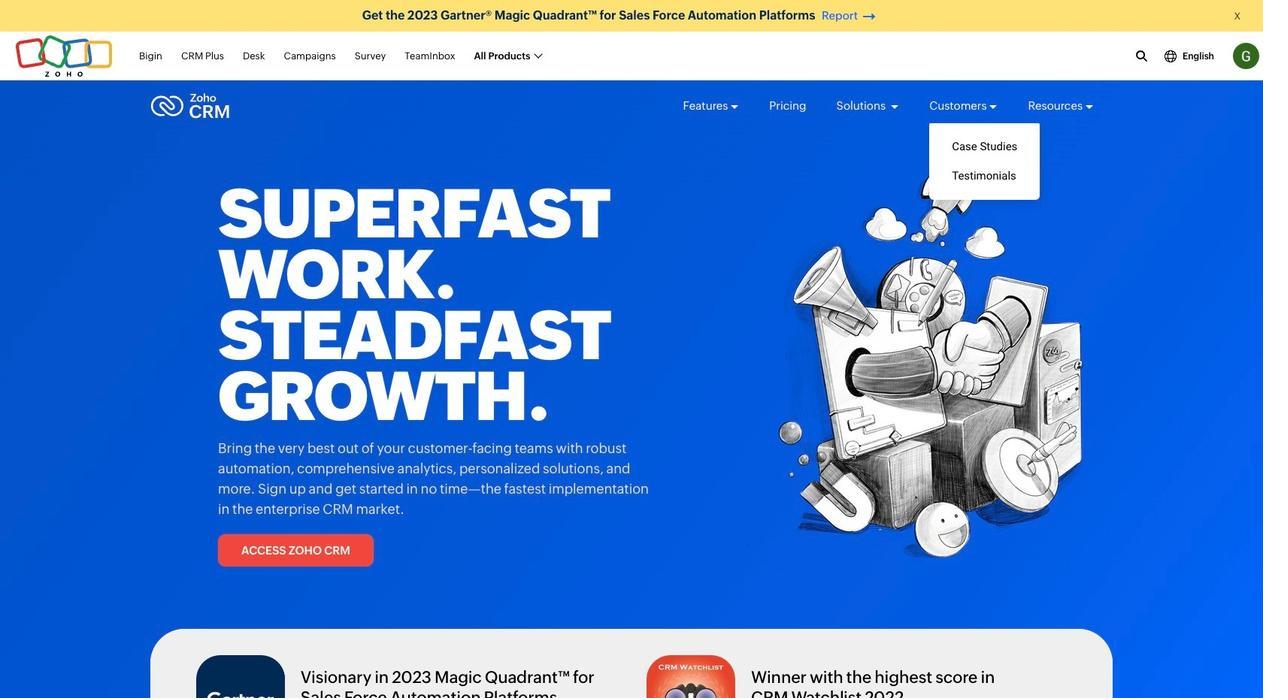 Task type: describe. For each thing, give the bounding box(es) containing it.
gary orlando image
[[1233, 43, 1259, 69]]

crm home banner image
[[744, 147, 1086, 578]]

zoho crm logo image
[[150, 89, 230, 123]]



Task type: vqa. For each thing, say whether or not it's contained in the screenshot.
the
no



